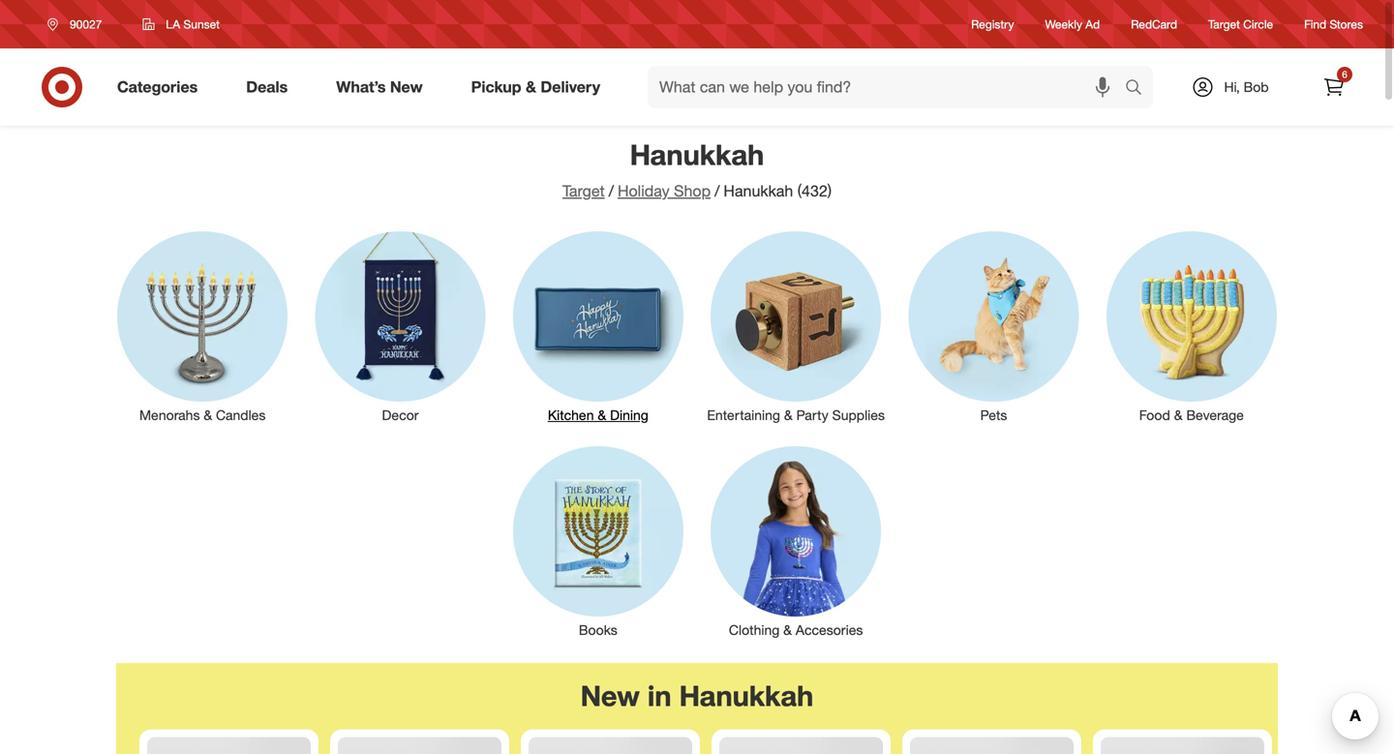 Task type: locate. For each thing, give the bounding box(es) containing it.
in
[[648, 679, 672, 713]]

& left dining
[[598, 407, 606, 424]]

search
[[1116, 79, 1163, 98]]

2 vertical spatial hanukkah
[[679, 679, 814, 713]]

0 horizontal spatial /
[[609, 182, 614, 200]]

& for party
[[784, 407, 793, 424]]

hi,
[[1224, 78, 1240, 95]]

target left circle
[[1208, 17, 1240, 31]]

1 / from the left
[[609, 182, 614, 200]]

target circle
[[1208, 17, 1273, 31]]

hanukkah left (432)
[[724, 182, 793, 200]]

sunset
[[184, 17, 220, 31]]

la sunset
[[166, 17, 220, 31]]

target
[[1208, 17, 1240, 31], [563, 182, 605, 200]]

what's new
[[336, 78, 423, 96]]

what's new link
[[320, 66, 447, 108]]

hanukkah
[[630, 138, 764, 172], [724, 182, 793, 200], [679, 679, 814, 713]]

new
[[390, 78, 423, 96], [581, 679, 640, 713]]

beverage
[[1187, 407, 1244, 424]]

/
[[609, 182, 614, 200], [715, 182, 720, 200]]

new inside carousel region
[[581, 679, 640, 713]]

& left candles
[[204, 407, 212, 424]]

pickup & delivery link
[[455, 66, 625, 108]]

registry
[[971, 17, 1014, 31]]

la sunset button
[[130, 7, 232, 42]]

weekly ad
[[1045, 17, 1100, 31]]

delivery
[[541, 78, 600, 96]]

food
[[1140, 407, 1171, 424]]

/ right target link
[[609, 182, 614, 200]]

ad
[[1086, 17, 1100, 31]]

0 vertical spatial target
[[1208, 17, 1240, 31]]

1 horizontal spatial /
[[715, 182, 720, 200]]

&
[[526, 78, 536, 96], [204, 407, 212, 424], [598, 407, 606, 424], [784, 407, 793, 424], [1174, 407, 1183, 424], [784, 622, 792, 639]]

party
[[796, 407, 829, 424]]

& right clothing
[[784, 622, 792, 639]]

clothing
[[729, 622, 780, 639]]

redcard
[[1131, 17, 1178, 31]]

new right what's
[[390, 78, 423, 96]]

/ right the 'shop' on the top
[[715, 182, 720, 200]]

holiday
[[618, 182, 670, 200]]

decor
[[382, 407, 419, 424]]

pets
[[981, 407, 1007, 424]]

& right pickup
[[526, 78, 536, 96]]

dining
[[610, 407, 649, 424]]

bob
[[1244, 78, 1269, 95]]

What can we help you find? suggestions appear below search field
[[648, 66, 1130, 108]]

hanukkah up the 'shop' on the top
[[630, 138, 764, 172]]

shop
[[674, 182, 711, 200]]

90027
[[70, 17, 102, 31]]

& for candles
[[204, 407, 212, 424]]

0 horizontal spatial new
[[390, 78, 423, 96]]

(432)
[[798, 182, 832, 200]]

hanukkah down clothing
[[679, 679, 814, 713]]

entertaining
[[707, 407, 780, 424]]

carousel region
[[116, 663, 1278, 754]]

1 vertical spatial new
[[581, 679, 640, 713]]

books
[[579, 622, 618, 639]]

target inside hanukkah target / holiday shop / hanukkah (432)
[[563, 182, 605, 200]]

search button
[[1116, 66, 1163, 112]]

hanukkah target / holiday shop / hanukkah (432)
[[563, 138, 832, 200]]

& right the "food"
[[1174, 407, 1183, 424]]

entertaining & party supplies
[[707, 407, 885, 424]]

target left holiday
[[563, 182, 605, 200]]

la
[[166, 17, 180, 31]]

hi, bob
[[1224, 78, 1269, 95]]

6 link
[[1313, 66, 1356, 108]]

new left in
[[581, 679, 640, 713]]

& left party at the bottom right of page
[[784, 407, 793, 424]]

1 horizontal spatial target
[[1208, 17, 1240, 31]]

new in hanukkah
[[581, 679, 814, 713]]

hanukkah inside carousel region
[[679, 679, 814, 713]]

0 vertical spatial new
[[390, 78, 423, 96]]

1 horizontal spatial new
[[581, 679, 640, 713]]

6
[[1342, 68, 1348, 80]]

clothing & accesories
[[729, 622, 863, 639]]

candles
[[216, 407, 266, 424]]

kitchen & dining
[[548, 407, 649, 424]]

& for dining
[[598, 407, 606, 424]]

target inside target circle link
[[1208, 17, 1240, 31]]

& for accesories
[[784, 622, 792, 639]]

& inside 'link'
[[204, 407, 212, 424]]

supplies
[[832, 407, 885, 424]]

0 horizontal spatial target
[[563, 182, 605, 200]]

kitchen
[[548, 407, 594, 424]]

1 vertical spatial target
[[563, 182, 605, 200]]



Task type: describe. For each thing, give the bounding box(es) containing it.
& for delivery
[[526, 78, 536, 96]]

find stores
[[1304, 17, 1363, 31]]

weekly
[[1045, 17, 1083, 31]]

kitchen & dining link
[[499, 228, 697, 425]]

1 vertical spatial hanukkah
[[724, 182, 793, 200]]

menorahs
[[139, 407, 200, 424]]

menorahs & candles link
[[104, 228, 301, 425]]

accesories
[[796, 622, 863, 639]]

clothing & accesories link
[[697, 443, 895, 640]]

food & beverage link
[[1093, 228, 1291, 425]]

entertaining & party supplies link
[[697, 228, 895, 425]]

deals
[[246, 78, 288, 96]]

pickup & delivery
[[471, 78, 600, 96]]

categories
[[117, 78, 198, 96]]

pickup
[[471, 78, 521, 96]]

0 vertical spatial hanukkah
[[630, 138, 764, 172]]

target link
[[563, 182, 605, 200]]

pets link
[[895, 228, 1093, 425]]

redcard link
[[1131, 16, 1178, 33]]

stores
[[1330, 17, 1363, 31]]

deals link
[[230, 66, 312, 108]]

2 / from the left
[[715, 182, 720, 200]]

menorahs & candles
[[139, 407, 266, 424]]

categories link
[[101, 66, 222, 108]]

find
[[1304, 17, 1327, 31]]

decor link
[[301, 228, 499, 425]]

90027 button
[[35, 7, 122, 42]]

target circle link
[[1208, 16, 1273, 33]]

find stores link
[[1304, 16, 1363, 33]]

what's
[[336, 78, 386, 96]]

books link
[[499, 443, 697, 640]]

food & beverage
[[1140, 407, 1244, 424]]

circle
[[1243, 17, 1273, 31]]

weekly ad link
[[1045, 16, 1100, 33]]

holiday shop link
[[618, 182, 711, 200]]

& for beverage
[[1174, 407, 1183, 424]]

registry link
[[971, 16, 1014, 33]]



Task type: vqa. For each thing, say whether or not it's contained in the screenshot.
Make
no



